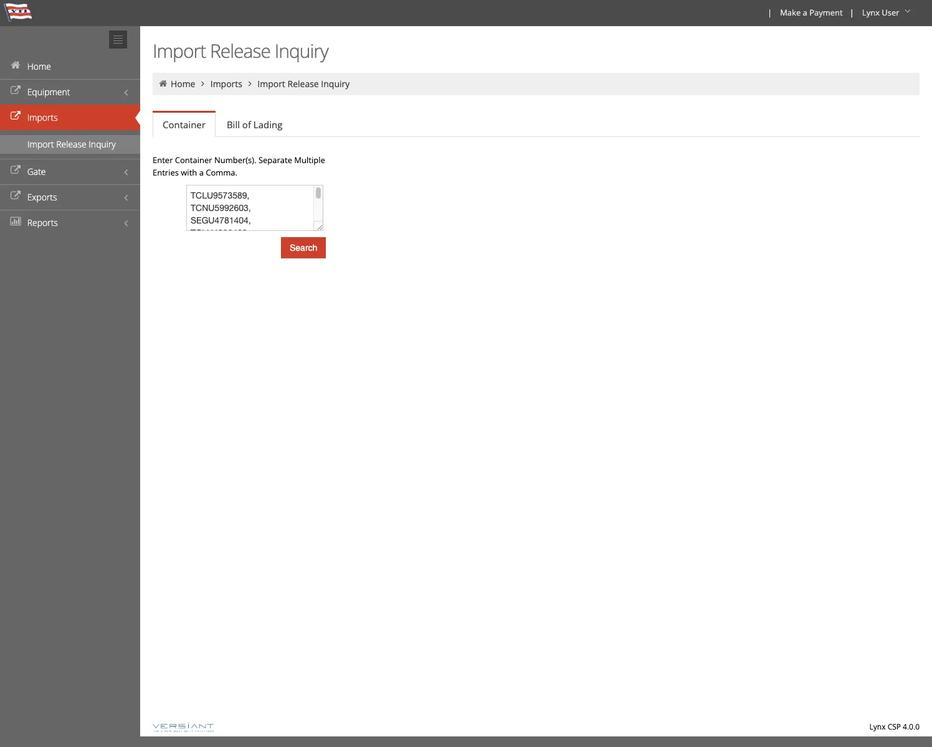 Task type: describe. For each thing, give the bounding box(es) containing it.
search button
[[281, 237, 326, 259]]

lynx for lynx csp 4.0.0
[[870, 722, 886, 733]]

home image
[[158, 79, 169, 88]]

external link image for imports
[[9, 112, 22, 121]]

1 | from the left
[[768, 7, 772, 18]]

of
[[242, 118, 251, 131]]

payment
[[809, 7, 843, 18]]

0 vertical spatial inquiry
[[275, 38, 328, 64]]

external link image for equipment
[[9, 87, 22, 95]]

0 vertical spatial imports
[[210, 78, 242, 90]]

inquiry for the left import release inquiry link
[[89, 138, 116, 150]]

multiple
[[294, 155, 325, 166]]

container inside "link"
[[163, 118, 206, 131]]

home image
[[9, 61, 22, 70]]

exports link
[[0, 184, 140, 210]]

2 | from the left
[[850, 7, 854, 18]]

0 horizontal spatial home link
[[0, 54, 140, 79]]

import release inquiry for the left import release inquiry link
[[27, 138, 116, 150]]

lynx user link
[[857, 0, 918, 26]]

external link image for gate
[[9, 166, 22, 175]]

enter container number(s).  separate multiple entries with a comma.
[[153, 155, 325, 178]]

with
[[181, 167, 197, 178]]

bar chart image
[[9, 217, 22, 226]]

0 vertical spatial home
[[27, 60, 51, 72]]

import release inquiry for the rightmost import release inquiry link
[[258, 78, 350, 90]]

release for the rightmost import release inquiry link
[[288, 78, 319, 90]]

import for the left import release inquiry link
[[27, 138, 54, 150]]

entries
[[153, 167, 179, 178]]

csp
[[888, 722, 901, 733]]

container link
[[153, 113, 216, 137]]

1 angle right image from the left
[[197, 79, 208, 88]]

bill of lading link
[[217, 112, 292, 137]]

1 horizontal spatial import release inquiry link
[[258, 78, 350, 90]]



Task type: vqa. For each thing, say whether or not it's contained in the screenshot.
the [Hyundai
no



Task type: locate. For each thing, give the bounding box(es) containing it.
0 vertical spatial import
[[153, 38, 206, 64]]

comma.
[[206, 167, 237, 178]]

container up enter
[[163, 118, 206, 131]]

1 horizontal spatial home
[[171, 78, 195, 90]]

1 vertical spatial home
[[171, 78, 195, 90]]

imports link up the bill
[[210, 78, 242, 90]]

0 vertical spatial import release inquiry
[[153, 38, 328, 64]]

gate link
[[0, 159, 140, 184]]

home link
[[0, 54, 140, 79], [171, 78, 195, 90]]

1 vertical spatial a
[[199, 167, 204, 178]]

0 vertical spatial release
[[210, 38, 270, 64]]

release
[[210, 38, 270, 64], [288, 78, 319, 90], [56, 138, 86, 150]]

enter
[[153, 155, 173, 166]]

a
[[803, 7, 807, 18], [199, 167, 204, 178]]

0 horizontal spatial import release inquiry link
[[0, 135, 140, 154]]

1 vertical spatial import
[[258, 78, 285, 90]]

a right make
[[803, 7, 807, 18]]

equipment link
[[0, 79, 140, 105]]

0 vertical spatial lynx
[[862, 7, 880, 18]]

None text field
[[186, 185, 323, 231]]

release for the left import release inquiry link
[[56, 138, 86, 150]]

1 horizontal spatial imports link
[[210, 78, 242, 90]]

1 horizontal spatial home link
[[171, 78, 195, 90]]

angle right image right home image
[[197, 79, 208, 88]]

make
[[780, 7, 801, 18]]

lynx
[[862, 7, 880, 18], [870, 722, 886, 733]]

|
[[768, 7, 772, 18], [850, 7, 854, 18]]

container up with
[[175, 155, 212, 166]]

angle right image
[[197, 79, 208, 88], [244, 79, 255, 88]]

container inside enter container number(s).  separate multiple entries with a comma.
[[175, 155, 212, 166]]

home
[[27, 60, 51, 72], [171, 78, 195, 90]]

lynx for lynx user
[[862, 7, 880, 18]]

1 horizontal spatial release
[[210, 38, 270, 64]]

4 external link image from the top
[[9, 192, 22, 201]]

1 vertical spatial container
[[175, 155, 212, 166]]

3 external link image from the top
[[9, 166, 22, 175]]

import
[[153, 38, 206, 64], [258, 78, 285, 90], [27, 138, 54, 150]]

lynx left csp
[[870, 722, 886, 733]]

1 horizontal spatial angle right image
[[244, 79, 255, 88]]

2 horizontal spatial release
[[288, 78, 319, 90]]

2 vertical spatial import release inquiry
[[27, 138, 116, 150]]

inquiry for the rightmost import release inquiry link
[[321, 78, 350, 90]]

2 vertical spatial inquiry
[[89, 138, 116, 150]]

import release inquiry
[[153, 38, 328, 64], [258, 78, 350, 90], [27, 138, 116, 150]]

a inside make a payment link
[[803, 7, 807, 18]]

a right with
[[199, 167, 204, 178]]

lading
[[253, 118, 282, 131]]

imports
[[210, 78, 242, 90], [27, 112, 58, 123]]

bill
[[227, 118, 240, 131]]

0 horizontal spatial home
[[27, 60, 51, 72]]

1 vertical spatial import release inquiry link
[[0, 135, 140, 154]]

0 vertical spatial a
[[803, 7, 807, 18]]

exports
[[27, 191, 57, 203]]

| left make
[[768, 7, 772, 18]]

1 vertical spatial lynx
[[870, 722, 886, 733]]

import up lading
[[258, 78, 285, 90]]

a inside enter container number(s).  separate multiple entries with a comma.
[[199, 167, 204, 178]]

imports down equipment
[[27, 112, 58, 123]]

number(s).
[[214, 155, 256, 166]]

external link image for exports
[[9, 192, 22, 201]]

separate
[[259, 155, 292, 166]]

| right payment
[[850, 7, 854, 18]]

import release inquiry link up gate link
[[0, 135, 140, 154]]

1 horizontal spatial a
[[803, 7, 807, 18]]

gate
[[27, 166, 46, 178]]

4.0.0
[[903, 722, 920, 733]]

reports link
[[0, 210, 140, 236]]

import release inquiry link
[[258, 78, 350, 90], [0, 135, 140, 154]]

0 horizontal spatial angle right image
[[197, 79, 208, 88]]

imports up the bill
[[210, 78, 242, 90]]

lynx user
[[862, 7, 899, 18]]

imports link down equipment
[[0, 105, 140, 130]]

make a payment link
[[775, 0, 847, 26]]

angle down image
[[902, 7, 914, 16]]

import up gate
[[27, 138, 54, 150]]

0 horizontal spatial a
[[199, 167, 204, 178]]

1 horizontal spatial imports
[[210, 78, 242, 90]]

versiant image
[[153, 724, 214, 733]]

reports
[[27, 217, 58, 229]]

1 vertical spatial import release inquiry
[[258, 78, 350, 90]]

lynx csp 4.0.0
[[870, 722, 920, 733]]

0 horizontal spatial |
[[768, 7, 772, 18]]

external link image inside exports link
[[9, 192, 22, 201]]

2 vertical spatial release
[[56, 138, 86, 150]]

search
[[290, 243, 317, 253]]

0 vertical spatial container
[[163, 118, 206, 131]]

2 angle right image from the left
[[244, 79, 255, 88]]

1 horizontal spatial |
[[850, 7, 854, 18]]

angle right image up of
[[244, 79, 255, 88]]

home link up equipment
[[0, 54, 140, 79]]

container
[[163, 118, 206, 131], [175, 155, 212, 166]]

external link image
[[9, 87, 22, 95], [9, 112, 22, 121], [9, 166, 22, 175], [9, 192, 22, 201]]

1 external link image from the top
[[9, 87, 22, 95]]

inquiry
[[275, 38, 328, 64], [321, 78, 350, 90], [89, 138, 116, 150]]

import release inquiry link up lading
[[258, 78, 350, 90]]

1 vertical spatial inquiry
[[321, 78, 350, 90]]

external link image inside gate link
[[9, 166, 22, 175]]

1 vertical spatial release
[[288, 78, 319, 90]]

2 external link image from the top
[[9, 112, 22, 121]]

1 vertical spatial imports link
[[0, 105, 140, 130]]

import for the rightmost import release inquiry link
[[258, 78, 285, 90]]

home right home icon
[[27, 60, 51, 72]]

0 horizontal spatial release
[[56, 138, 86, 150]]

lynx left user
[[862, 7, 880, 18]]

0 horizontal spatial import
[[27, 138, 54, 150]]

make a payment
[[780, 7, 843, 18]]

home link right home image
[[171, 78, 195, 90]]

import up home image
[[153, 38, 206, 64]]

0 vertical spatial imports link
[[210, 78, 242, 90]]

bill of lading
[[227, 118, 282, 131]]

home right home image
[[171, 78, 195, 90]]

0 horizontal spatial imports
[[27, 112, 58, 123]]

equipment
[[27, 86, 70, 98]]

imports link
[[210, 78, 242, 90], [0, 105, 140, 130]]

2 horizontal spatial import
[[258, 78, 285, 90]]

0 horizontal spatial imports link
[[0, 105, 140, 130]]

user
[[882, 7, 899, 18]]

2 vertical spatial import
[[27, 138, 54, 150]]

0 vertical spatial import release inquiry link
[[258, 78, 350, 90]]

1 vertical spatial imports
[[27, 112, 58, 123]]

external link image inside equipment link
[[9, 87, 22, 95]]

1 horizontal spatial import
[[153, 38, 206, 64]]



